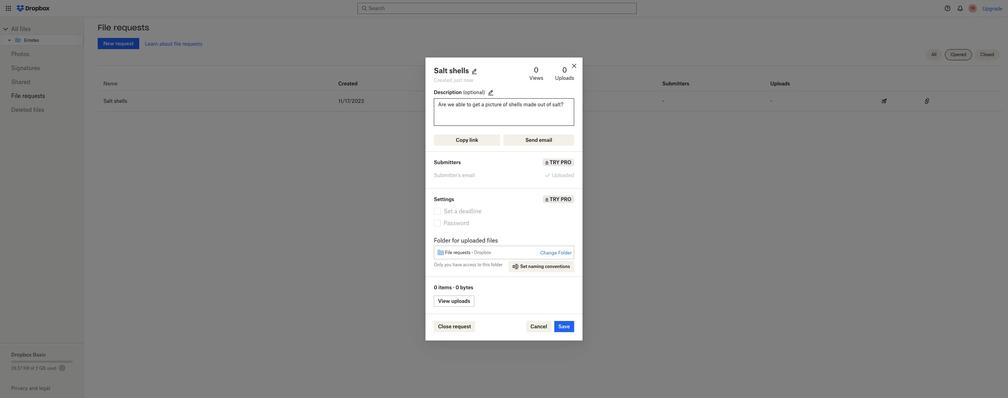 Task type: locate. For each thing, give the bounding box(es) containing it.
0 vertical spatial file
[[98, 23, 111, 32]]

0 vertical spatial email
[[539, 137, 552, 143]]

table
[[98, 68, 1003, 112]]

1 vertical spatial dropbox
[[11, 352, 32, 358]]

0 vertical spatial salt
[[434, 66, 448, 75]]

1 vertical spatial salt shells
[[103, 98, 127, 104]]

all for all
[[932, 52, 937, 57]]

files down file requests link
[[33, 106, 44, 113]]

0 up views
[[534, 66, 539, 74]]

emotes link
[[14, 36, 77, 44]]

link
[[470, 137, 478, 143]]

0 horizontal spatial salt
[[103, 98, 113, 104]]

shells up "just"
[[449, 66, 469, 75]]

1 vertical spatial pro trial element
[[543, 159, 574, 167]]

email inside button
[[539, 137, 552, 143]]

0 horizontal spatial files
[[20, 25, 31, 32]]

this
[[483, 263, 490, 268]]

global header element
[[0, 0, 1008, 17]]

closed
[[981, 52, 994, 57]]

set a deadline
[[444, 208, 482, 215]]

bytes
[[460, 285, 473, 291]]

pro trial element up uploaded
[[543, 159, 574, 167]]

basic
[[33, 352, 46, 358]]

1 horizontal spatial set
[[520, 264, 527, 270]]

salt shells inside row
[[103, 98, 127, 104]]

pro for uploaded
[[561, 160, 572, 166]]

11/17/2023
[[338, 98, 364, 104]]

file requests up learn
[[98, 23, 149, 32]]

0 vertical spatial file requests
[[98, 23, 149, 32]]

1 horizontal spatial created
[[434, 77, 453, 83]]

1 vertical spatial email
[[462, 172, 475, 178]]

a
[[454, 208, 457, 215]]

0 horizontal spatial all
[[11, 25, 18, 32]]

1 vertical spatial file
[[11, 93, 21, 100]]

pro down uploaded
[[561, 197, 572, 203]]

0 horizontal spatial -
[[500, 98, 502, 104]]

1 vertical spatial try pro
[[550, 197, 572, 203]]

1 vertical spatial shells
[[114, 98, 127, 104]]

0 vertical spatial files
[[20, 25, 31, 32]]

0 vertical spatial salt shells
[[434, 66, 469, 75]]

all button
[[926, 49, 943, 60]]

0 vertical spatial pro trial element
[[525, 80, 536, 88]]

now
[[464, 77, 474, 83]]

1 horizontal spatial files
[[33, 106, 44, 113]]

all inside "button"
[[932, 52, 937, 57]]

0 up uploads
[[562, 66, 567, 74]]

files inside deleted files link
[[33, 106, 44, 113]]

2 vertical spatial files
[[487, 237, 498, 244]]

2 vertical spatial file
[[445, 250, 452, 255]]

2 horizontal spatial file
[[445, 250, 452, 255]]

deleted files
[[11, 106, 44, 113]]

0 vertical spatial pro
[[561, 160, 572, 166]]

1 pro from the top
[[561, 160, 572, 166]]

0 horizontal spatial salt shells
[[103, 98, 127, 104]]

file requests up deleted files
[[11, 93, 45, 100]]

pro trial element left uploads
[[525, 80, 536, 88]]

all left opened
[[932, 52, 937, 57]]

signatures link
[[11, 61, 73, 75]]

1 vertical spatial try
[[550, 197, 560, 203]]

about
[[159, 41, 173, 47]]

dropbox right •
[[474, 250, 491, 255]]

deleted files link
[[11, 103, 73, 117]]

try pro up uploaded
[[550, 160, 572, 166]]

files for all files
[[20, 25, 31, 32]]

1 vertical spatial salt
[[103, 98, 113, 104]]

0 horizontal spatial folder
[[434, 237, 451, 244]]

files up emotes
[[20, 25, 31, 32]]

1 vertical spatial folder
[[558, 250, 572, 256]]

1 horizontal spatial file requests
[[98, 23, 149, 32]]

dropbox
[[474, 250, 491, 255], [11, 352, 32, 358]]

folder for uploaded files
[[434, 237, 498, 244]]

1 vertical spatial pro
[[561, 197, 572, 203]]

0 views
[[529, 66, 543, 81]]

cancel button
[[526, 322, 552, 333]]

0 horizontal spatial email
[[462, 172, 475, 178]]

privacy and legal
[[11, 386, 50, 392]]

2 horizontal spatial files
[[487, 237, 498, 244]]

1 horizontal spatial shells
[[449, 66, 469, 75]]

email for send email
[[539, 137, 552, 143]]

and
[[29, 386, 38, 392]]

column header
[[663, 71, 690, 88], [771, 71, 799, 88]]

folder left the for
[[434, 237, 451, 244]]

email for submitter's email
[[462, 172, 475, 178]]

get more space image
[[58, 365, 66, 373]]

1 horizontal spatial email
[[539, 137, 552, 143]]

requests inside dialog
[[454, 250, 471, 255]]

email right submitter's
[[462, 172, 475, 178]]

row
[[98, 68, 1003, 91], [98, 91, 1003, 112]]

2 - from the left
[[663, 98, 665, 104]]

try up uploaded
[[550, 160, 560, 166]]

folder
[[434, 237, 451, 244], [558, 250, 572, 256]]

try pro
[[550, 160, 572, 166], [550, 197, 572, 203]]

1 horizontal spatial salt
[[434, 66, 448, 75]]

file inside dialog
[[445, 250, 452, 255]]

1 horizontal spatial -
[[663, 98, 665, 104]]

files
[[20, 25, 31, 32], [33, 106, 44, 113], [487, 237, 498, 244]]

password
[[444, 220, 469, 227]]

pro trial element inside row
[[525, 80, 536, 88]]

folder up conventions
[[558, 250, 572, 256]]

1 try pro from the top
[[550, 160, 572, 166]]

set for set a deadline
[[444, 208, 453, 215]]

close
[[438, 324, 452, 330]]

optional
[[465, 89, 484, 95]]

try pro for uploaded
[[550, 160, 572, 166]]

2 vertical spatial pro trial element
[[543, 196, 574, 204]]

shells
[[449, 66, 469, 75], [114, 98, 127, 104]]

email right send
[[539, 137, 552, 143]]

pro trial element down uploaded
[[543, 196, 574, 204]]

shared
[[11, 79, 30, 86]]

0 vertical spatial set
[[444, 208, 453, 215]]

pro trial element for uploaded
[[543, 159, 574, 167]]

salt shells inside dialog
[[434, 66, 469, 75]]

files inside all files link
[[20, 25, 31, 32]]

0 vertical spatial folder
[[434, 237, 451, 244]]

0 for 0 items · 0 bytes
[[434, 285, 437, 291]]

1 try from the top
[[550, 160, 560, 166]]

1 horizontal spatial dropbox
[[474, 250, 491, 255]]

all for all files
[[11, 25, 18, 32]]

salt for 11/17/2023
[[103, 98, 113, 104]]

1 vertical spatial file requests
[[11, 93, 45, 100]]

2 horizontal spatial -
[[771, 98, 773, 104]]

1 row from the top
[[98, 68, 1003, 91]]

1 horizontal spatial salt shells
[[434, 66, 469, 75]]

salt shells for created just now
[[434, 66, 469, 75]]

close request button
[[434, 322, 475, 333]]

2 try pro from the top
[[550, 197, 572, 203]]

try down uploaded
[[550, 197, 560, 203]]

0 horizontal spatial created
[[338, 81, 358, 87]]

1 horizontal spatial column header
[[771, 71, 799, 88]]

1 vertical spatial all
[[932, 52, 937, 57]]

requests right file
[[182, 41, 202, 47]]

2 row from the top
[[98, 91, 1003, 112]]

send
[[526, 137, 538, 143]]

pro up uploaded
[[561, 160, 572, 166]]

0 horizontal spatial column header
[[663, 71, 690, 88]]

1 vertical spatial files
[[33, 106, 44, 113]]

set left a
[[444, 208, 453, 215]]

salt down name
[[103, 98, 113, 104]]

email
[[539, 137, 552, 143], [462, 172, 475, 178]]

created up 11/17/2023 at the top of the page
[[338, 81, 358, 87]]

28.57
[[11, 366, 22, 372]]

shells for 11/17/2023
[[114, 98, 127, 104]]

all inside tree
[[11, 25, 18, 32]]

1 vertical spatial set
[[520, 264, 527, 270]]

0 vertical spatial try
[[550, 160, 560, 166]]

salt up created just now
[[434, 66, 448, 75]]

requests left •
[[454, 250, 471, 255]]

signatures
[[11, 65, 40, 72]]

salt
[[434, 66, 448, 75], [103, 98, 113, 104]]

send email button
[[504, 135, 574, 146]]

0 horizontal spatial file requests
[[11, 93, 45, 100]]

0
[[534, 66, 539, 74], [562, 66, 567, 74], [434, 285, 437, 291], [456, 285, 459, 291]]

files right uploaded
[[487, 237, 498, 244]]

0 horizontal spatial set
[[444, 208, 453, 215]]

privacy
[[11, 386, 28, 392]]

kb
[[23, 366, 29, 372]]

1 horizontal spatial file
[[98, 23, 111, 32]]

views
[[529, 75, 543, 81]]

only
[[434, 263, 443, 268]]

only you have access to this folder
[[434, 263, 503, 268]]

file requests
[[98, 23, 149, 32], [11, 93, 45, 100]]

submitters
[[434, 160, 461, 166]]

0 vertical spatial shells
[[449, 66, 469, 75]]

set inside button
[[520, 264, 527, 270]]

·
[[453, 285, 455, 291]]

try for uploaded
[[550, 160, 560, 166]]

1 horizontal spatial all
[[932, 52, 937, 57]]

copy link
[[456, 137, 478, 143]]

created up description
[[434, 77, 453, 83]]

0 left items
[[434, 285, 437, 291]]

emotes
[[24, 38, 39, 43]]

photos link
[[11, 47, 73, 61]]

shared link
[[11, 75, 73, 89]]

-
[[500, 98, 502, 104], [663, 98, 665, 104], [771, 98, 773, 104]]

•
[[472, 250, 473, 255]]

dropbox inside dialog
[[474, 250, 491, 255]]

have
[[453, 263, 462, 268]]

set left "naming"
[[520, 264, 527, 270]]

set
[[444, 208, 453, 215], [520, 264, 527, 270]]

all up photos on the left of page
[[11, 25, 18, 32]]

shells down name
[[114, 98, 127, 104]]

file
[[98, 23, 111, 32], [11, 93, 21, 100], [445, 250, 452, 255]]

copy
[[456, 137, 468, 143]]

dropbox up 28.57
[[11, 352, 32, 358]]

3 - from the left
[[771, 98, 773, 104]]

name
[[103, 81, 118, 87]]

to
[[478, 263, 482, 268]]

0 inside the 0 uploads
[[562, 66, 567, 74]]

salt shells down name
[[103, 98, 127, 104]]

salt shells up created just now
[[434, 66, 469, 75]]

0 vertical spatial all
[[11, 25, 18, 32]]

dialog
[[426, 58, 583, 341]]

0 horizontal spatial shells
[[114, 98, 127, 104]]

0 inside the 0 views
[[534, 66, 539, 74]]

2 try from the top
[[550, 197, 560, 203]]

request
[[453, 324, 471, 330]]

2 pro from the top
[[561, 197, 572, 203]]

created
[[434, 77, 453, 83], [338, 81, 358, 87]]

uploads
[[555, 75, 574, 81]]

you
[[444, 263, 452, 268]]

change folder button
[[540, 249, 572, 258]]

try pro down uploaded
[[550, 197, 572, 203]]

file requests inside file requests link
[[11, 93, 45, 100]]

salt shells for 11/17/2023
[[103, 98, 127, 104]]

0 vertical spatial dropbox
[[474, 250, 491, 255]]

save
[[558, 324, 570, 330]]

0 right ·
[[456, 285, 459, 291]]

0 vertical spatial try pro
[[550, 160, 572, 166]]

1 horizontal spatial folder
[[558, 250, 572, 256]]

files for deleted files
[[33, 106, 44, 113]]

submitter's
[[434, 172, 461, 178]]

pro trial element
[[525, 80, 536, 88], [543, 159, 574, 167], [543, 196, 574, 204]]

requests
[[114, 23, 149, 32], [182, 41, 202, 47], [22, 93, 45, 100], [454, 250, 471, 255]]

pro
[[561, 160, 572, 166], [561, 197, 572, 203]]

0 horizontal spatial file
[[11, 93, 21, 100]]



Task type: describe. For each thing, give the bounding box(es) containing it.
0 horizontal spatial dropbox
[[11, 352, 32, 358]]

gb
[[39, 366, 46, 372]]

view uploads button
[[434, 296, 475, 307]]

copy link button
[[434, 135, 500, 146]]

0 uploads
[[555, 66, 574, 81]]

created for created
[[338, 81, 358, 87]]

legal
[[39, 386, 50, 392]]

send email
[[526, 137, 552, 143]]

shells for created just now
[[449, 66, 469, 75]]

upgrade link
[[983, 5, 1003, 11]]

closed button
[[975, 49, 1000, 60]]

set naming conventions button
[[509, 262, 574, 273]]

photos
[[11, 51, 29, 58]]

for
[[452, 237, 460, 244]]

of
[[30, 366, 34, 372]]

items
[[439, 285, 452, 291]]

submitter's email
[[434, 172, 475, 178]]

try pro for password
[[550, 197, 572, 203]]

settings
[[434, 197, 454, 203]]

all files link
[[11, 23, 84, 35]]

table containing name
[[98, 68, 1003, 112]]

Add any extra details about the request text field
[[434, 98, 574, 126]]

dialog containing 0
[[426, 58, 583, 341]]

save button
[[554, 322, 574, 333]]

(
[[463, 89, 465, 95]]

requests up deleted files
[[22, 93, 45, 100]]

cancel
[[531, 324, 547, 330]]

just
[[454, 77, 462, 83]]

upgrade
[[983, 5, 1003, 11]]

deadline
[[459, 208, 482, 215]]

2 column header from the left
[[771, 71, 799, 88]]

dropbox logo - go to the homepage image
[[14, 3, 52, 14]]

send email image
[[880, 97, 888, 105]]

access
[[463, 263, 476, 268]]

learn about file requests
[[145, 41, 202, 47]]

uploaded
[[552, 172, 574, 178]]

salt for created just now
[[434, 66, 448, 75]]

conventions
[[545, 264, 570, 270]]

0 for 0 views
[[534, 66, 539, 74]]

folder
[[491, 263, 503, 268]]

naming
[[528, 264, 544, 270]]

change folder
[[540, 250, 572, 256]]

0 for 0 uploads
[[562, 66, 567, 74]]

uploaded
[[461, 237, 486, 244]]

change
[[540, 250, 557, 256]]

pro for password
[[561, 197, 572, 203]]

row containing salt shells
[[98, 91, 1003, 112]]

close request
[[438, 324, 471, 330]]

opened button
[[945, 49, 972, 60]]

description ( optional )
[[434, 89, 485, 95]]

row containing name
[[98, 68, 1003, 91]]

copy link image
[[923, 97, 932, 105]]

all files
[[11, 25, 31, 32]]

learn about file requests link
[[145, 41, 202, 47]]

try for password
[[550, 197, 560, 203]]

all files tree
[[1, 23, 84, 46]]

view uploads
[[438, 299, 470, 304]]

learn
[[145, 41, 158, 47]]

folder inside button
[[558, 250, 572, 256]]

used
[[47, 366, 56, 372]]

dropbox basic
[[11, 352, 46, 358]]

created for created just now
[[434, 77, 453, 83]]

set for set naming conventions
[[520, 264, 527, 270]]

file
[[174, 41, 181, 47]]

1 - from the left
[[500, 98, 502, 104]]

)
[[484, 89, 485, 95]]

created button
[[338, 80, 358, 88]]

privacy and legal link
[[11, 386, 84, 392]]

description
[[434, 89, 462, 95]]

requests up learn
[[114, 23, 149, 32]]

1 column header from the left
[[663, 71, 690, 88]]

file requests • dropbox
[[445, 250, 491, 255]]

created just now
[[434, 77, 474, 83]]

2
[[35, 366, 38, 372]]

deleted
[[11, 106, 32, 113]]

set naming conventions
[[520, 264, 570, 270]]

pro trial element for password
[[543, 196, 574, 204]]

0 items · 0 bytes
[[434, 285, 473, 291]]

file requests link
[[11, 89, 73, 103]]

uploads
[[451, 299, 470, 304]]

opened
[[951, 52, 967, 57]]

view
[[438, 299, 450, 304]]



Task type: vqa. For each thing, say whether or not it's contained in the screenshot.
Add an optional message text box on the top of page
no



